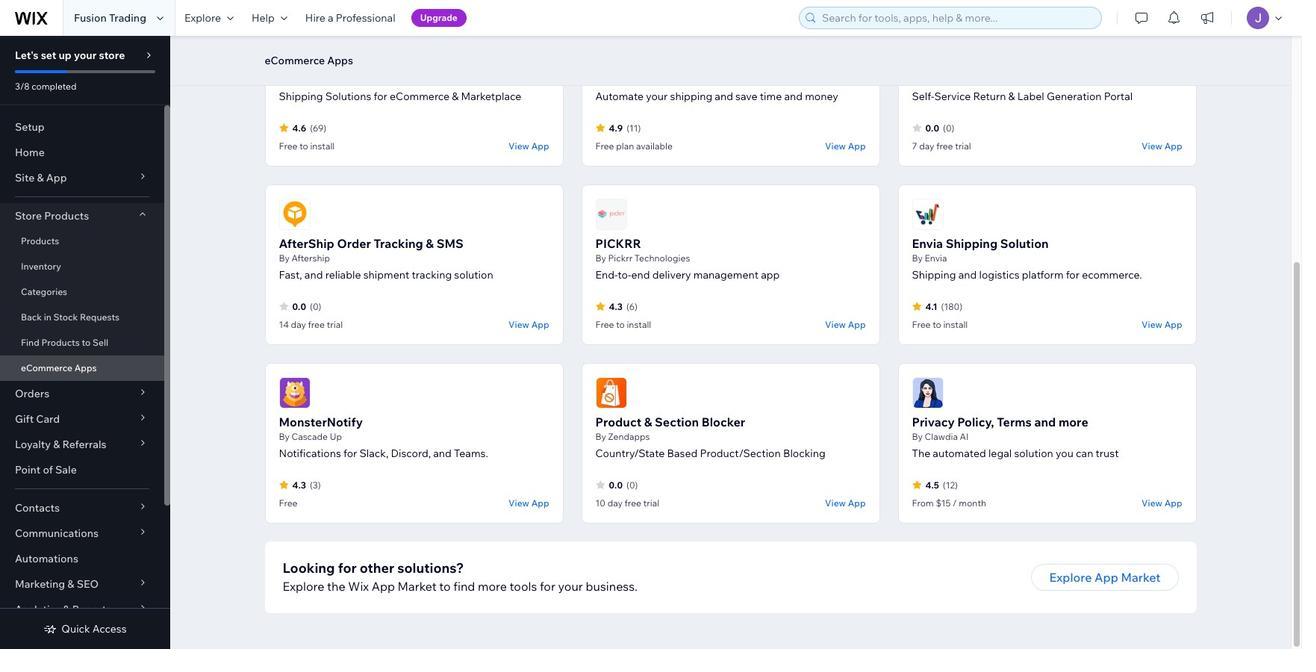 Task type: describe. For each thing, give the bounding box(es) containing it.
app inside looking for other solutions? explore the wix app market to find more tools for your business.
[[372, 579, 395, 594]]

market inside looking for other solutions? explore the wix app market to find more tools for your business.
[[398, 579, 437, 594]]

view app for by
[[1142, 319, 1183, 330]]

free for pickrr
[[596, 319, 614, 330]]

for up the
[[338, 559, 357, 577]]

save
[[736, 90, 758, 103]]

10
[[596, 497, 606, 509]]

4.3 for pickrr
[[609, 301, 623, 312]]

trial for aftership
[[955, 140, 972, 152]]

view app button for platform
[[509, 139, 549, 152]]

management
[[694, 268, 759, 282]]

view app for platform
[[509, 140, 549, 151]]

section
[[655, 415, 699, 429]]

10 day free trial
[[596, 497, 660, 509]]

by inside by shiptheory automate your shipping and save time and money
[[596, 74, 606, 85]]

more inside looking for other solutions? explore the wix app market to find more tools for your business.
[[478, 579, 507, 594]]

categories
[[21, 286, 67, 297]]

fusion trading
[[74, 11, 146, 25]]

explore for explore app market
[[1050, 570, 1092, 585]]

pickrr icon image
[[596, 199, 627, 230]]

privacy
[[912, 415, 955, 429]]

solution
[[1001, 236, 1049, 251]]

professional
[[336, 11, 396, 25]]

pickrr
[[596, 236, 641, 251]]

contacts button
[[0, 495, 164, 521]]

by inside the by aftership self-service return & label generation portal
[[912, 74, 923, 85]]

ecommerce apps button
[[257, 49, 361, 72]]

aftership order tracking & sms icon image
[[279, 199, 310, 230]]

marketing & seo
[[15, 577, 99, 591]]

apps for ecommerce apps button
[[327, 54, 353, 67]]

0.0 (0) for by
[[926, 122, 955, 133]]

(0) for &
[[627, 479, 638, 490]]

app
[[761, 268, 780, 282]]

to for by
[[616, 319, 625, 330]]

shipping
[[670, 90, 713, 103]]

site & app
[[15, 171, 67, 184]]

view app button for up
[[509, 496, 549, 509]]

free to install for shipping
[[912, 319, 968, 330]]

site
[[15, 171, 35, 184]]

explore inside looking for other solutions? explore the wix app market to find more tools for your business.
[[283, 579, 324, 594]]

to for shipping
[[933, 319, 942, 330]]

& inside the by aftership self-service return & label generation portal
[[1009, 90, 1016, 103]]

free down 4.3 (3)
[[279, 497, 298, 509]]

view app for up
[[509, 497, 549, 508]]

stock
[[53, 311, 78, 323]]

to inside looking for other solutions? explore the wix app market to find more tools for your business.
[[439, 579, 451, 594]]

14 day free trial
[[279, 319, 343, 330]]

month
[[959, 497, 987, 509]]

and left save
[[715, 90, 733, 103]]

quick access
[[61, 622, 127, 636]]

shipping right pro
[[359, 58, 410, 72]]

from
[[912, 497, 934, 509]]

4.5
[[926, 479, 939, 490]]

day for by
[[920, 140, 935, 152]]

product/section
[[700, 447, 781, 460]]

install for by
[[627, 319, 652, 330]]

app inside button
[[1095, 570, 1119, 585]]

app for blocker
[[848, 497, 866, 508]]

0.0 for aftership
[[292, 301, 306, 312]]

quick
[[61, 622, 90, 636]]

and inside monsternotify by cascade up notifications for slack, discord, and teams.
[[433, 447, 452, 460]]

free for envia
[[912, 319, 931, 330]]

platform
[[413, 58, 463, 72]]

automations link
[[0, 546, 164, 571]]

free for packlink
[[279, 140, 298, 152]]

a
[[328, 11, 334, 25]]

wix
[[348, 579, 369, 594]]

0 vertical spatial envia
[[912, 236, 943, 251]]

view app for your
[[825, 140, 866, 151]]

for right tools
[[540, 579, 556, 594]]

3/8 completed
[[15, 81, 77, 92]]

view for by
[[1142, 319, 1163, 330]]

of
[[43, 463, 53, 477]]

tools
[[510, 579, 537, 594]]

view app button for by
[[1142, 317, 1183, 331]]

view app for &
[[509, 319, 549, 330]]

view app button for blocker
[[825, 496, 866, 509]]

and right time
[[785, 90, 803, 103]]

shipping up 4.6
[[279, 90, 323, 103]]

packlink pro shipping platform by packlink shipping solutions for ecommerce & marketplace
[[279, 58, 522, 103]]

ai
[[960, 431, 969, 442]]

day for product
[[608, 497, 623, 509]]

fusion
[[74, 11, 107, 25]]

tracking
[[374, 236, 423, 251]]

aftership returns center icon image
[[912, 20, 944, 52]]

trial for &
[[644, 497, 660, 509]]

view app button for and
[[1142, 496, 1183, 509]]

notifications
[[279, 447, 341, 460]]

sale
[[55, 463, 77, 477]]

envia shipping solution icon image
[[912, 199, 944, 230]]

the
[[912, 447, 931, 460]]

country/state
[[596, 447, 665, 460]]

service
[[935, 90, 971, 103]]

view for &
[[509, 319, 530, 330]]

1 vertical spatial envia
[[925, 252, 948, 264]]

set
[[41, 49, 56, 62]]

reports
[[72, 603, 111, 616]]

analytics
[[15, 603, 61, 616]]

trading
[[109, 11, 146, 25]]

0.0 for by
[[926, 122, 940, 133]]

looking for other solutions? explore the wix app market to find more tools for your business.
[[283, 559, 638, 594]]

shiptheory icon image
[[596, 20, 627, 52]]

free plan available
[[596, 140, 673, 152]]

market inside button
[[1121, 570, 1161, 585]]

view for blocker
[[825, 497, 846, 508]]

quick access button
[[44, 622, 127, 636]]

up
[[59, 49, 72, 62]]

self-
[[912, 90, 935, 103]]

marketing
[[15, 577, 65, 591]]

explore app market button
[[1032, 564, 1179, 591]]

in
[[44, 311, 51, 323]]

app for technologies
[[848, 319, 866, 330]]

trial for order
[[327, 319, 343, 330]]

product & section blocker icon image
[[596, 377, 627, 409]]

portal
[[1104, 90, 1133, 103]]

by inside monsternotify by cascade up notifications for slack, discord, and teams.
[[279, 431, 290, 442]]

and inside aftership order tracking & sms by aftership fast, and reliable shipment tracking solution
[[305, 268, 323, 282]]

(6)
[[627, 301, 638, 312]]

legal
[[989, 447, 1012, 460]]

14
[[279, 319, 289, 330]]

generation
[[1047, 90, 1102, 103]]

to for pro
[[300, 140, 308, 152]]

view for technologies
[[825, 319, 846, 330]]

to inside find products to sell 'link'
[[82, 337, 91, 348]]

& inside site & app dropdown button
[[37, 171, 44, 184]]

hire a professional
[[305, 11, 396, 25]]

view for your
[[825, 140, 846, 151]]

monsternotify icon image
[[279, 377, 310, 409]]

pickrr by pickrr technologies end-to-end delivery management app
[[596, 236, 780, 282]]

from $15 / month
[[912, 497, 987, 509]]

terms
[[997, 415, 1032, 429]]

4.3 (3)
[[292, 479, 321, 490]]

by inside envia shipping solution by envia shipping and logistics platform for ecommerce.
[[912, 252, 923, 264]]

store products button
[[0, 203, 164, 229]]

back
[[21, 311, 42, 323]]

4.3 for monsternotify
[[292, 479, 306, 490]]

free for by
[[596, 140, 614, 152]]

point of sale
[[15, 463, 77, 477]]

hire
[[305, 11, 326, 25]]

product & section blocker by zendapps country/state based product/section blocking
[[596, 415, 826, 460]]

by inside the pickrr by pickrr technologies end-to-end delivery management app
[[596, 252, 606, 264]]

help button
[[243, 0, 296, 36]]

card
[[36, 412, 60, 426]]

& inside aftership order tracking & sms by aftership fast, and reliable shipment tracking solution
[[426, 236, 434, 251]]

home
[[15, 146, 45, 159]]

shipment
[[363, 268, 410, 282]]

pro
[[330, 58, 356, 72]]

point
[[15, 463, 41, 477]]

for inside monsternotify by cascade up notifications for slack, discord, and teams.
[[344, 447, 357, 460]]

orders button
[[0, 381, 164, 406]]

seo
[[77, 577, 99, 591]]

looking
[[283, 559, 335, 577]]

app for service
[[1165, 140, 1183, 151]]

your for store
[[74, 49, 97, 62]]

& inside packlink pro shipping platform by packlink shipping solutions for ecommerce & marketplace
[[452, 90, 459, 103]]

4.1 (180)
[[926, 301, 963, 312]]

shipping up 4.1
[[912, 268, 956, 282]]



Task type: locate. For each thing, give the bounding box(es) containing it.
2 vertical spatial products
[[41, 337, 80, 348]]

& inside product & section blocker by zendapps country/state based product/section blocking
[[644, 415, 652, 429]]

free right 10
[[625, 497, 642, 509]]

1 horizontal spatial 4.3
[[609, 301, 623, 312]]

apps up "solutions"
[[327, 54, 353, 67]]

& up zendapps
[[644, 415, 652, 429]]

free left plan at the top left of the page
[[596, 140, 614, 152]]

0 horizontal spatial your
[[74, 49, 97, 62]]

solution inside privacy policy, terms and more by clawdia ai the automated legal solution you can trust
[[1015, 447, 1054, 460]]

to down 4.6
[[300, 140, 308, 152]]

1 horizontal spatial explore
[[283, 579, 324, 594]]

solution down sms
[[454, 268, 494, 282]]

your for shipping
[[646, 90, 668, 103]]

and left logistics
[[959, 268, 977, 282]]

products
[[44, 209, 89, 223], [21, 235, 59, 246], [41, 337, 80, 348]]

shipping up logistics
[[946, 236, 998, 251]]

0.0 up 7 day free trial
[[926, 122, 940, 133]]

free for product
[[625, 497, 642, 509]]

0.0 up 10 day free trial
[[609, 479, 623, 490]]

free right 7
[[937, 140, 953, 152]]

0 vertical spatial products
[[44, 209, 89, 223]]

free to install for pro
[[279, 140, 335, 152]]

and
[[715, 90, 733, 103], [785, 90, 803, 103], [305, 268, 323, 282], [959, 268, 977, 282], [1035, 415, 1056, 429], [433, 447, 452, 460]]

ecommerce apps down "find products to sell"
[[21, 362, 97, 373]]

blocker
[[702, 415, 746, 429]]

solution inside aftership order tracking & sms by aftership fast, and reliable shipment tracking solution
[[454, 268, 494, 282]]

upgrade button
[[411, 9, 467, 27]]

apps for ecommerce apps link
[[74, 362, 97, 373]]

by inside privacy policy, terms and more by clawdia ai the automated legal solution you can trust
[[912, 431, 923, 442]]

app for &
[[532, 319, 549, 330]]

free to install down 4.1 (180)
[[912, 319, 968, 330]]

app for and
[[1165, 497, 1183, 508]]

0.0
[[926, 122, 940, 133], [292, 301, 306, 312], [609, 479, 623, 490]]

explore inside button
[[1050, 570, 1092, 585]]

your inside by shiptheory automate your shipping and save time and money
[[646, 90, 668, 103]]

1 vertical spatial aftership
[[292, 252, 330, 264]]

(69)
[[310, 122, 327, 133]]

2 vertical spatial trial
[[644, 497, 660, 509]]

view for up
[[509, 497, 530, 508]]

free down 4.3 (6)
[[596, 319, 614, 330]]

2 horizontal spatial free to install
[[912, 319, 968, 330]]

day right 10
[[608, 497, 623, 509]]

upgrade
[[420, 12, 458, 23]]

to down 4.3 (6)
[[616, 319, 625, 330]]

2 vertical spatial your
[[558, 579, 583, 594]]

aftership
[[279, 236, 334, 251]]

let's set up your store
[[15, 49, 125, 62]]

0 horizontal spatial (0)
[[310, 301, 322, 312]]

1 vertical spatial 4.3
[[292, 479, 306, 490]]

products link
[[0, 229, 164, 254]]

1 vertical spatial free
[[308, 319, 325, 330]]

by up fast,
[[279, 252, 290, 264]]

2 horizontal spatial 0.0
[[926, 122, 940, 133]]

4.3 left (6)
[[609, 301, 623, 312]]

loyalty & referrals
[[15, 438, 107, 451]]

completed
[[32, 81, 77, 92]]

0 horizontal spatial install
[[310, 140, 335, 152]]

apps inside sidebar element
[[74, 362, 97, 373]]

0 vertical spatial packlink
[[279, 58, 327, 72]]

to left sell
[[82, 337, 91, 348]]

aftership inside aftership order tracking & sms by aftership fast, and reliable shipment tracking solution
[[292, 252, 330, 264]]

0 vertical spatial apps
[[327, 54, 353, 67]]

find products to sell
[[21, 337, 108, 348]]

0 horizontal spatial trial
[[327, 319, 343, 330]]

1 horizontal spatial 0.0 (0)
[[609, 479, 638, 490]]

monsternotify
[[279, 415, 363, 429]]

&
[[452, 90, 459, 103], [1009, 90, 1016, 103], [37, 171, 44, 184], [426, 236, 434, 251], [644, 415, 652, 429], [53, 438, 60, 451], [67, 577, 74, 591], [63, 603, 70, 616]]

by down envia shipping solution icon
[[912, 252, 923, 264]]

& left label
[[1009, 90, 1016, 103]]

& inside analytics & reports popup button
[[63, 603, 70, 616]]

by down ecommerce apps button
[[279, 74, 290, 85]]

marketplace
[[461, 90, 522, 103]]

by left cascade
[[279, 431, 290, 442]]

1 vertical spatial apps
[[74, 362, 97, 373]]

to left find
[[439, 579, 451, 594]]

(0) for order
[[310, 301, 322, 312]]

2 horizontal spatial install
[[944, 319, 968, 330]]

money
[[805, 90, 839, 103]]

7
[[912, 140, 918, 152]]

4.5 (12)
[[926, 479, 958, 490]]

free
[[937, 140, 953, 152], [308, 319, 325, 330], [625, 497, 642, 509]]

ecommerce apps for ecommerce apps button
[[265, 54, 353, 67]]

free for aftership
[[308, 319, 325, 330]]

and right fast,
[[305, 268, 323, 282]]

sell
[[93, 337, 108, 348]]

privacy policy, terms and more by clawdia ai the automated legal solution you can trust
[[912, 415, 1119, 460]]

order
[[337, 236, 371, 251]]

1 horizontal spatial more
[[1059, 415, 1089, 429]]

help
[[252, 11, 275, 25]]

store
[[99, 49, 125, 62]]

2 horizontal spatial (0)
[[943, 122, 955, 133]]

ecommerce up orders
[[21, 362, 72, 373]]

(0)
[[943, 122, 955, 133], [310, 301, 322, 312], [627, 479, 638, 490]]

& left the seo
[[67, 577, 74, 591]]

for inside envia shipping solution by envia shipping and logistics platform for ecommerce.
[[1066, 268, 1080, 282]]

gift card
[[15, 412, 60, 426]]

by inside aftership order tracking & sms by aftership fast, and reliable shipment tracking solution
[[279, 252, 290, 264]]

app for your
[[848, 140, 866, 151]]

view app for and
[[1142, 497, 1183, 508]]

install for shipping
[[944, 319, 968, 330]]

more up you
[[1059, 415, 1089, 429]]

2 horizontal spatial free
[[937, 140, 953, 152]]

day right 7
[[920, 140, 935, 152]]

end
[[631, 268, 650, 282]]

ecommerce inside packlink pro shipping platform by packlink shipping solutions for ecommerce & marketplace
[[390, 90, 450, 103]]

0 vertical spatial (0)
[[943, 122, 955, 133]]

your down the shiptheory
[[646, 90, 668, 103]]

& left marketplace
[[452, 90, 459, 103]]

ecommerce apps inside ecommerce apps button
[[265, 54, 353, 67]]

free to install for by
[[596, 319, 652, 330]]

0 horizontal spatial 0.0
[[292, 301, 306, 312]]

0 horizontal spatial day
[[291, 319, 306, 330]]

2 vertical spatial (0)
[[627, 479, 638, 490]]

view app for technologies
[[825, 319, 866, 330]]

packlink pro shipping platform icon image
[[279, 20, 310, 52]]

0.0 for product
[[609, 479, 623, 490]]

your inside looking for other solutions? explore the wix app market to find more tools for your business.
[[558, 579, 583, 594]]

install down (6)
[[627, 319, 652, 330]]

marketing & seo button
[[0, 571, 164, 597]]

hire a professional link
[[296, 0, 405, 36]]

privacy policy, terms and more icon image
[[912, 377, 944, 409]]

view for platform
[[509, 140, 530, 151]]

by inside product & section blocker by zendapps country/state based product/section blocking
[[596, 431, 606, 442]]

0.0 (0) up 14 day free trial
[[292, 301, 322, 312]]

1 vertical spatial products
[[21, 235, 59, 246]]

ecommerce down platform
[[390, 90, 450, 103]]

day for aftership
[[291, 319, 306, 330]]

0 vertical spatial 0.0 (0)
[[926, 122, 955, 133]]

view app button for technologies
[[825, 317, 866, 331]]

fast,
[[279, 268, 302, 282]]

ecommerce for ecommerce apps link
[[21, 362, 72, 373]]

automate
[[596, 90, 644, 103]]

for left slack,
[[344, 447, 357, 460]]

0 vertical spatial solution
[[454, 268, 494, 282]]

4.3
[[609, 301, 623, 312], [292, 479, 306, 490]]

& up the quick
[[63, 603, 70, 616]]

& right loyalty
[[53, 438, 60, 451]]

free for by
[[937, 140, 953, 152]]

0 vertical spatial your
[[74, 49, 97, 62]]

0.0 (0) for aftership
[[292, 301, 322, 312]]

day right 14
[[291, 319, 306, 330]]

0.0 (0) for product
[[609, 479, 638, 490]]

1 vertical spatial trial
[[327, 319, 343, 330]]

products inside 'link'
[[41, 337, 80, 348]]

packlink
[[279, 58, 327, 72], [292, 74, 326, 85]]

(0) up 14 day free trial
[[310, 301, 322, 312]]

and right terms
[[1035, 415, 1056, 429]]

1 horizontal spatial free to install
[[596, 319, 652, 330]]

blocking
[[783, 447, 826, 460]]

app for up
[[532, 497, 549, 508]]

0 horizontal spatial explore
[[184, 11, 221, 25]]

view for service
[[1142, 140, 1163, 151]]

0 vertical spatial 0.0
[[926, 122, 940, 133]]

to down 4.1
[[933, 319, 942, 330]]

products down stock
[[41, 337, 80, 348]]

find
[[454, 579, 475, 594]]

2 vertical spatial free
[[625, 497, 642, 509]]

by up the on the right
[[912, 431, 923, 442]]

2 vertical spatial 0.0
[[609, 479, 623, 490]]

envia shipping solution by envia shipping and logistics platform for ecommerce.
[[912, 236, 1142, 282]]

products for find
[[41, 337, 80, 348]]

aftership down aftership
[[292, 252, 330, 264]]

communications button
[[0, 521, 164, 546]]

1 horizontal spatial apps
[[327, 54, 353, 67]]

1 vertical spatial your
[[646, 90, 668, 103]]

1 horizontal spatial (0)
[[627, 479, 638, 490]]

your left the business.
[[558, 579, 583, 594]]

by aftership self-service return & label generation portal
[[912, 74, 1133, 103]]

1 horizontal spatial free
[[625, 497, 642, 509]]

2 vertical spatial 0.0 (0)
[[609, 479, 638, 490]]

for inside packlink pro shipping platform by packlink shipping solutions for ecommerce & marketplace
[[374, 90, 388, 103]]

ecommerce apps inside ecommerce apps link
[[21, 362, 97, 373]]

requests
[[80, 311, 120, 323]]

Search for tools, apps, help & more... field
[[818, 7, 1097, 28]]

1 vertical spatial 0.0 (0)
[[292, 301, 322, 312]]

2 horizontal spatial your
[[646, 90, 668, 103]]

ecommerce for ecommerce apps button
[[265, 54, 325, 67]]

free to install down 4.3 (6)
[[596, 319, 652, 330]]

(0) up 10 day free trial
[[627, 479, 638, 490]]

and left the teams.
[[433, 447, 452, 460]]

& left sms
[[426, 236, 434, 251]]

view app
[[509, 140, 549, 151], [825, 140, 866, 151], [1142, 140, 1183, 151], [509, 319, 549, 330], [825, 319, 866, 330], [1142, 319, 1183, 330], [509, 497, 549, 508], [825, 497, 866, 508], [1142, 497, 1183, 508]]

view app button for service
[[1142, 139, 1183, 152]]

more right find
[[478, 579, 507, 594]]

view app button for your
[[825, 139, 866, 152]]

0 horizontal spatial apps
[[74, 362, 97, 373]]

delivery
[[653, 268, 691, 282]]

0 horizontal spatial more
[[478, 579, 507, 594]]

free down 4.1
[[912, 319, 931, 330]]

1 horizontal spatial install
[[627, 319, 652, 330]]

& inside loyalty & referrals popup button
[[53, 438, 60, 451]]

0.0 (0) up 7 day free trial
[[926, 122, 955, 133]]

1 horizontal spatial ecommerce apps
[[265, 54, 353, 67]]

trial right 7
[[955, 140, 972, 152]]

(0) up 7 day free trial
[[943, 122, 955, 133]]

your inside sidebar element
[[74, 49, 97, 62]]

apps
[[327, 54, 353, 67], [74, 362, 97, 373]]

1 vertical spatial packlink
[[292, 74, 326, 85]]

& inside marketing & seo dropdown button
[[67, 577, 74, 591]]

view for and
[[1142, 497, 1163, 508]]

and inside envia shipping solution by envia shipping and logistics platform for ecommerce.
[[959, 268, 977, 282]]

reliable
[[325, 268, 361, 282]]

4.6 (69)
[[292, 122, 327, 133]]

1 horizontal spatial day
[[608, 497, 623, 509]]

0 vertical spatial more
[[1059, 415, 1089, 429]]

0 horizontal spatial 4.3
[[292, 479, 306, 490]]

view app for blocker
[[825, 497, 866, 508]]

install down the (180) at the top right
[[944, 319, 968, 330]]

by up 'end-'
[[596, 252, 606, 264]]

ecommerce inside button
[[265, 54, 325, 67]]

by down 'product'
[[596, 431, 606, 442]]

store products
[[15, 209, 89, 223]]

0 horizontal spatial market
[[398, 579, 437, 594]]

products up inventory
[[21, 235, 59, 246]]

for right platform
[[1066, 268, 1080, 282]]

2 vertical spatial day
[[608, 497, 623, 509]]

7 day free trial
[[912, 140, 972, 152]]

4.3 (6)
[[609, 301, 638, 312]]

free to install down 4.6 (69)
[[279, 140, 335, 152]]

0.0 (0) up 10 day free trial
[[609, 479, 638, 490]]

0 vertical spatial 4.3
[[609, 301, 623, 312]]

discord,
[[391, 447, 431, 460]]

0.0 up 14 day free trial
[[292, 301, 306, 312]]

orders
[[15, 387, 49, 400]]

inventory
[[21, 261, 61, 272]]

up
[[330, 431, 342, 442]]

& right site
[[37, 171, 44, 184]]

0 horizontal spatial solution
[[454, 268, 494, 282]]

1 horizontal spatial ecommerce
[[265, 54, 325, 67]]

1 vertical spatial ecommerce
[[390, 90, 450, 103]]

aftership order tracking & sms by aftership fast, and reliable shipment tracking solution
[[279, 236, 494, 282]]

0 vertical spatial aftership
[[925, 74, 963, 85]]

logistics
[[980, 268, 1020, 282]]

view app for service
[[1142, 140, 1183, 151]]

1 vertical spatial solution
[[1015, 447, 1054, 460]]

packlink down ecommerce apps button
[[292, 74, 326, 85]]

0 horizontal spatial aftership
[[292, 252, 330, 264]]

app for by
[[1165, 319, 1183, 330]]

0 horizontal spatial ecommerce
[[21, 362, 72, 373]]

app for platform
[[532, 140, 549, 151]]

setup link
[[0, 114, 164, 140]]

let's
[[15, 49, 39, 62]]

explore for explore
[[184, 11, 221, 25]]

products up products link
[[44, 209, 89, 223]]

0 horizontal spatial free to install
[[279, 140, 335, 152]]

cascade
[[292, 431, 328, 442]]

view app button for &
[[509, 317, 549, 331]]

solution left you
[[1015, 447, 1054, 460]]

1 horizontal spatial 0.0
[[609, 479, 623, 490]]

(12)
[[943, 479, 958, 490]]

ecommerce down packlink pro shipping platform icon
[[265, 54, 325, 67]]

0 vertical spatial trial
[[955, 140, 972, 152]]

ecommerce apps down packlink pro shipping platform icon
[[265, 54, 353, 67]]

ecommerce.
[[1082, 268, 1142, 282]]

plan
[[616, 140, 634, 152]]

1 horizontal spatial solution
[[1015, 447, 1054, 460]]

ecommerce inside sidebar element
[[21, 362, 72, 373]]

(11)
[[627, 122, 641, 133]]

your right up
[[74, 49, 97, 62]]

aftership inside the by aftership self-service return & label generation portal
[[925, 74, 963, 85]]

apps inside button
[[327, 54, 353, 67]]

store
[[15, 209, 42, 223]]

more inside privacy policy, terms and more by clawdia ai the automated legal solution you can trust
[[1059, 415, 1089, 429]]

1 vertical spatial day
[[291, 319, 306, 330]]

to
[[300, 140, 308, 152], [616, 319, 625, 330], [933, 319, 942, 330], [82, 337, 91, 348], [439, 579, 451, 594]]

app inside dropdown button
[[46, 171, 67, 184]]

packlink down packlink pro shipping platform icon
[[279, 58, 327, 72]]

free down 4.6
[[279, 140, 298, 152]]

0 horizontal spatial ecommerce apps
[[21, 362, 97, 373]]

install down (69)
[[310, 140, 335, 152]]

install for pro
[[310, 140, 335, 152]]

automations
[[15, 552, 78, 565]]

2 horizontal spatial 0.0 (0)
[[926, 122, 955, 133]]

1 horizontal spatial your
[[558, 579, 583, 594]]

products inside dropdown button
[[44, 209, 89, 223]]

1 vertical spatial more
[[478, 579, 507, 594]]

(0) for aftership
[[943, 122, 955, 133]]

referrals
[[62, 438, 107, 451]]

0 vertical spatial ecommerce
[[265, 54, 325, 67]]

by inside packlink pro shipping platform by packlink shipping solutions for ecommerce & marketplace
[[279, 74, 290, 85]]

setup
[[15, 120, 45, 134]]

products for store
[[44, 209, 89, 223]]

by up automate
[[596, 74, 606, 85]]

2 horizontal spatial day
[[920, 140, 935, 152]]

1 horizontal spatial aftership
[[925, 74, 963, 85]]

return
[[974, 90, 1006, 103]]

1 vertical spatial ecommerce apps
[[21, 362, 97, 373]]

2 horizontal spatial trial
[[955, 140, 972, 152]]

free right 14
[[308, 319, 325, 330]]

apps down find products to sell 'link'
[[74, 362, 97, 373]]

/
[[953, 497, 957, 509]]

can
[[1076, 447, 1094, 460]]

trial down reliable
[[327, 319, 343, 330]]

0 vertical spatial free
[[937, 140, 953, 152]]

1 horizontal spatial trial
[[644, 497, 660, 509]]

2 horizontal spatial explore
[[1050, 570, 1092, 585]]

0 vertical spatial ecommerce apps
[[265, 54, 353, 67]]

trial right 10
[[644, 497, 660, 509]]

aftership up service
[[925, 74, 963, 85]]

to-
[[618, 268, 632, 282]]

1 horizontal spatial market
[[1121, 570, 1161, 585]]

0 horizontal spatial free
[[308, 319, 325, 330]]

4.3 left (3) on the bottom left of page
[[292, 479, 306, 490]]

by up self-
[[912, 74, 923, 85]]

time
[[760, 90, 782, 103]]

sidebar element
[[0, 36, 170, 649]]

solutions?
[[398, 559, 464, 577]]

2 vertical spatial ecommerce
[[21, 362, 72, 373]]

1 vertical spatial (0)
[[310, 301, 322, 312]]

zendapps
[[608, 431, 650, 442]]

1 vertical spatial 0.0
[[292, 301, 306, 312]]

0 horizontal spatial 0.0 (0)
[[292, 301, 322, 312]]

0 vertical spatial day
[[920, 140, 935, 152]]

for right "solutions"
[[374, 90, 388, 103]]

ecommerce apps for ecommerce apps link
[[21, 362, 97, 373]]

2 horizontal spatial ecommerce
[[390, 90, 450, 103]]

and inside privacy policy, terms and more by clawdia ai the automated legal solution you can trust
[[1035, 415, 1056, 429]]

view app button
[[509, 139, 549, 152], [825, 139, 866, 152], [1142, 139, 1183, 152], [509, 317, 549, 331], [825, 317, 866, 331], [1142, 317, 1183, 331], [509, 496, 549, 509], [825, 496, 866, 509], [1142, 496, 1183, 509]]



Task type: vqa. For each thing, say whether or not it's contained in the screenshot.
BILLING & PAYMENTS
no



